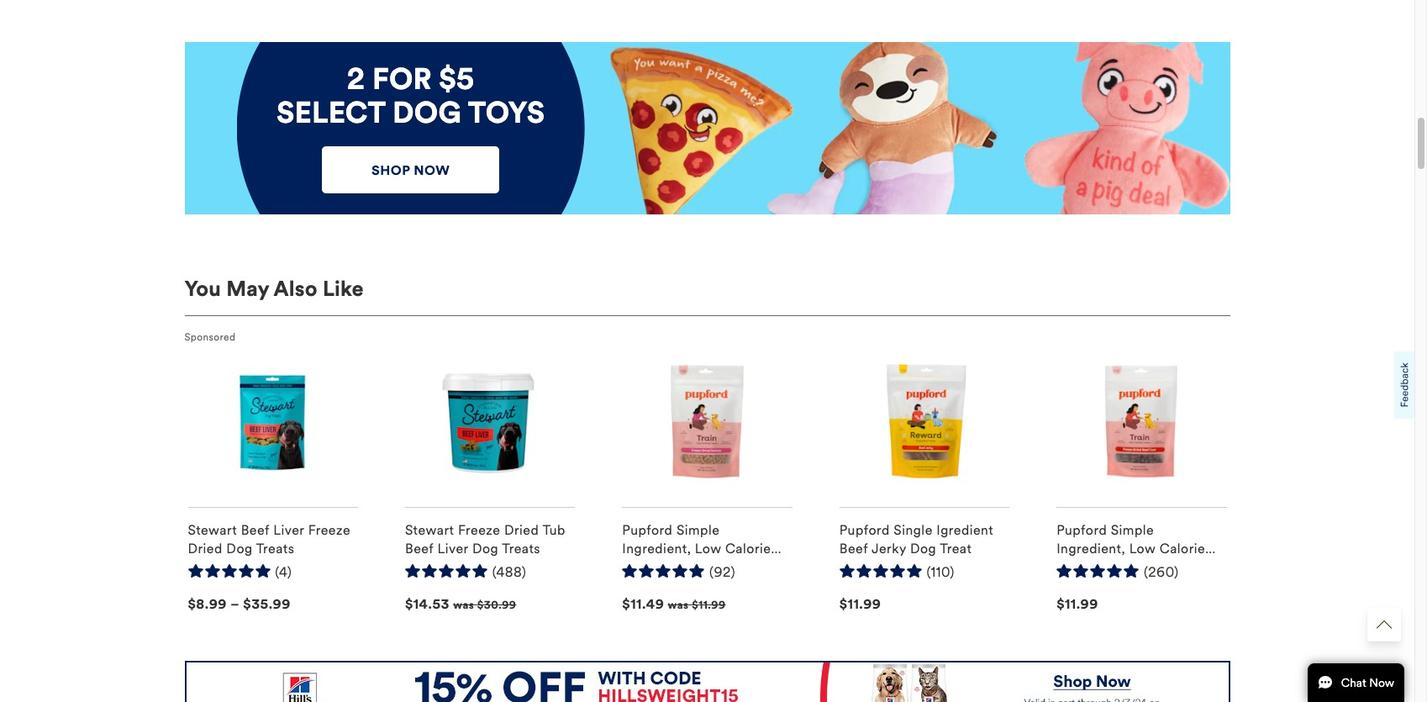 Task type: vqa. For each thing, say whether or not it's contained in the screenshot.
Primary
no



Task type: describe. For each thing, give the bounding box(es) containing it.
also
[[274, 276, 318, 302]]

like
[[323, 276, 364, 302]]

scroll to top image
[[1377, 617, 1393, 632]]

styled arrow button link
[[1368, 608, 1402, 642]]

toys
[[468, 95, 545, 131]]

shop now
[[372, 162, 450, 178]]

you
[[185, 276, 221, 302]]

2
[[347, 62, 365, 98]]

select
[[277, 95, 386, 131]]

may
[[226, 276, 269, 302]]



Task type: locate. For each thing, give the bounding box(es) containing it.
you may also like
[[185, 276, 364, 302]]

2 for $5 select dog toys
[[277, 62, 545, 131]]

now
[[414, 162, 450, 178]]

shop
[[372, 162, 410, 178]]

dog
[[393, 95, 462, 131]]

shop now link
[[322, 146, 500, 193]]

sponsored
[[185, 331, 236, 343]]

$5
[[439, 62, 475, 98]]

for
[[372, 62, 432, 98]]



